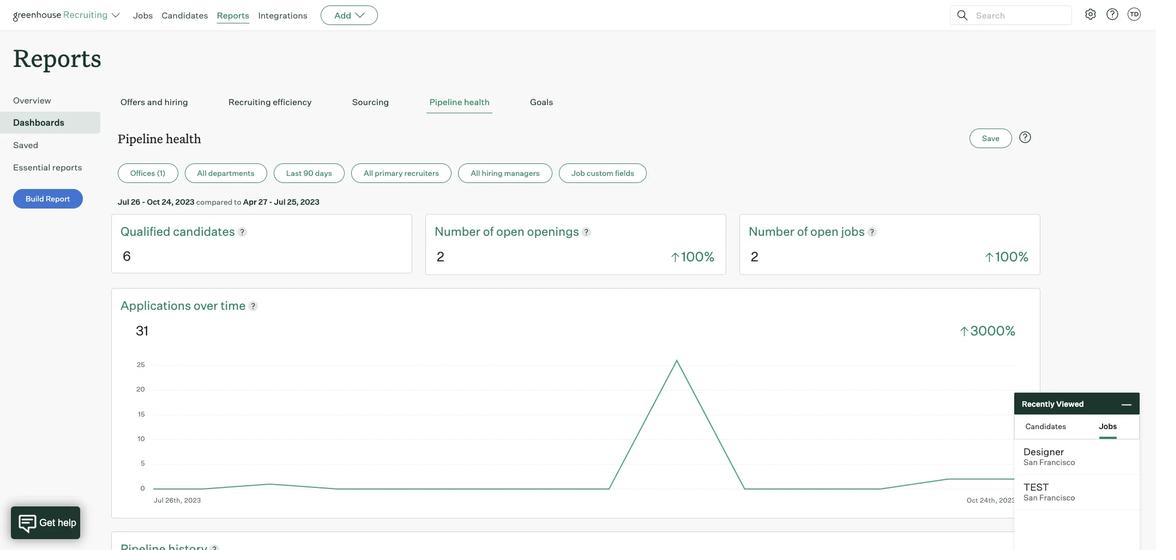 Task type: describe. For each thing, give the bounding box(es) containing it.
job custom fields button
[[559, 164, 647, 183]]

2 - from the left
[[269, 198, 273, 207]]

all hiring managers button
[[458, 164, 553, 183]]

recruiting efficiency button
[[226, 91, 315, 114]]

build report
[[26, 194, 70, 204]]

24,
[[162, 198, 174, 207]]

compared
[[196, 198, 233, 207]]

viewed
[[1056, 400, 1084, 409]]

number of open for jobs
[[749, 224, 841, 239]]

time link
[[221, 298, 246, 315]]

all hiring managers
[[471, 169, 540, 178]]

goals
[[530, 97, 553, 108]]

reports
[[52, 162, 82, 173]]

candidates link
[[162, 10, 208, 21]]

integrations link
[[258, 10, 308, 21]]

job
[[572, 169, 585, 178]]

pipeline health inside button
[[429, 97, 490, 108]]

1 jul from the left
[[118, 198, 129, 207]]

of link for openings
[[483, 224, 496, 241]]

1 vertical spatial jobs
[[1099, 422, 1117, 431]]

offers and hiring
[[121, 97, 188, 108]]

offers
[[121, 97, 145, 108]]

oct
[[147, 198, 160, 207]]

efficiency
[[273, 97, 312, 108]]

1 vertical spatial pipeline health
[[118, 130, 201, 147]]

applications over
[[121, 298, 221, 313]]

days
[[315, 169, 332, 178]]

custom
[[587, 169, 614, 178]]

over
[[194, 298, 218, 313]]

time
[[221, 298, 246, 313]]

report
[[46, 194, 70, 204]]

add button
[[321, 5, 378, 25]]

all departments
[[197, 169, 255, 178]]

xychart image
[[136, 358, 1016, 505]]

build
[[26, 194, 44, 204]]

2 for openings
[[437, 249, 444, 265]]

all for all primary recruiters
[[364, 169, 373, 178]]

recently viewed
[[1022, 400, 1084, 409]]

2 jul from the left
[[274, 198, 286, 207]]

and
[[147, 97, 163, 108]]

(1)
[[157, 169, 166, 178]]

san for test
[[1024, 494, 1038, 503]]

francisco for designer
[[1040, 458, 1075, 468]]

to
[[234, 198, 241, 207]]

last 90 days button
[[274, 164, 345, 183]]

2 2023 from the left
[[300, 198, 320, 207]]

applications
[[121, 298, 191, 313]]

td button
[[1128, 8, 1141, 21]]

job custom fields
[[572, 169, 634, 178]]

offices (1)
[[130, 169, 166, 178]]

departments
[[208, 169, 255, 178]]

primary
[[375, 169, 403, 178]]

open link for jobs
[[811, 224, 841, 241]]

designer san francisco
[[1024, 446, 1075, 468]]

0 vertical spatial jobs
[[133, 10, 153, 21]]

1 horizontal spatial hiring
[[482, 169, 503, 178]]

sourcing
[[352, 97, 389, 108]]

over link
[[194, 298, 221, 315]]

6
[[123, 248, 131, 265]]

26
[[131, 198, 140, 207]]

all primary recruiters button
[[351, 164, 452, 183]]

100% for openings
[[681, 249, 715, 265]]

test san francisco
[[1024, 482, 1075, 503]]

0 vertical spatial reports
[[217, 10, 249, 21]]

1 vertical spatial reports
[[13, 41, 102, 74]]

fields
[[615, 169, 634, 178]]

2 for jobs
[[751, 249, 758, 265]]

dashboards link
[[13, 116, 96, 129]]

openings
[[527, 224, 579, 239]]

0 vertical spatial candidates
[[162, 10, 208, 21]]

of for openings
[[483, 224, 494, 239]]

jul 26 - oct 24, 2023 compared to apr 27 - jul 25, 2023
[[118, 198, 320, 207]]

essential
[[13, 162, 50, 173]]

27
[[258, 198, 267, 207]]

qualified
[[121, 224, 173, 239]]

recruiting
[[228, 97, 271, 108]]

number for openings
[[435, 224, 480, 239]]

integrations
[[258, 10, 308, 21]]

number for jobs
[[749, 224, 795, 239]]

faq image
[[1019, 131, 1032, 144]]

of for jobs
[[797, 224, 808, 239]]

pipeline health button
[[427, 91, 492, 114]]

open link for openings
[[496, 224, 527, 241]]

managers
[[504, 169, 540, 178]]

essential reports link
[[13, 161, 96, 174]]

build report button
[[13, 189, 83, 209]]

100% for jobs
[[996, 249, 1029, 265]]

all primary recruiters
[[364, 169, 439, 178]]

3000%
[[971, 323, 1016, 339]]

essential reports
[[13, 162, 82, 173]]

reports link
[[217, 10, 249, 21]]



Task type: vqa. For each thing, say whether or not it's contained in the screenshot.
The 'Dropbox' to the bottom
no



Task type: locate. For each thing, give the bounding box(es) containing it.
san up "test"
[[1024, 458, 1038, 468]]

number link for openings
[[435, 224, 483, 241]]

0 horizontal spatial all
[[197, 169, 207, 178]]

candidates down recently viewed on the right bottom of the page
[[1026, 422, 1066, 431]]

2 number from the left
[[749, 224, 795, 239]]

1 open link from the left
[[496, 224, 527, 241]]

0 vertical spatial francisco
[[1040, 458, 1075, 468]]

1 horizontal spatial 2023
[[300, 198, 320, 207]]

1 number of open from the left
[[435, 224, 527, 239]]

last 90 days
[[286, 169, 332, 178]]

2 100% from the left
[[996, 249, 1029, 265]]

0 horizontal spatial jobs
[[133, 10, 153, 21]]

0 vertical spatial health
[[464, 97, 490, 108]]

0 horizontal spatial number
[[435, 224, 480, 239]]

jul left 26
[[118, 198, 129, 207]]

of link for jobs
[[797, 224, 811, 241]]

jobs
[[841, 224, 865, 239]]

greenhouse recruiting image
[[13, 9, 111, 22]]

0 horizontal spatial of
[[483, 224, 494, 239]]

1 san from the top
[[1024, 458, 1038, 468]]

san
[[1024, 458, 1038, 468], [1024, 494, 1038, 503]]

tab list containing candidates
[[1015, 416, 1139, 440]]

0 horizontal spatial jul
[[118, 198, 129, 207]]

1 horizontal spatial 100%
[[996, 249, 1029, 265]]

candidates
[[162, 10, 208, 21], [1026, 422, 1066, 431]]

0 horizontal spatial pipeline
[[118, 130, 163, 147]]

td button
[[1126, 5, 1143, 23]]

0 vertical spatial hiring
[[164, 97, 188, 108]]

1 vertical spatial candidates
[[1026, 422, 1066, 431]]

test
[[1024, 482, 1049, 494]]

0 horizontal spatial candidates
[[162, 10, 208, 21]]

2023 right the "24,"
[[175, 198, 195, 207]]

dashboards
[[13, 117, 64, 128]]

all
[[197, 169, 207, 178], [364, 169, 373, 178], [471, 169, 480, 178]]

1 vertical spatial tab list
[[1015, 416, 1139, 440]]

recently
[[1022, 400, 1055, 409]]

jobs link
[[133, 10, 153, 21]]

hiring left 'managers'
[[482, 169, 503, 178]]

designer
[[1024, 446, 1064, 458]]

0 horizontal spatial 2
[[437, 249, 444, 265]]

2 all from the left
[[364, 169, 373, 178]]

1 2 from the left
[[437, 249, 444, 265]]

1 of link from the left
[[483, 224, 496, 241]]

open for openings
[[496, 224, 525, 239]]

0 horizontal spatial open
[[496, 224, 525, 239]]

1 horizontal spatial jobs
[[1099, 422, 1117, 431]]

pipeline inside button
[[429, 97, 462, 108]]

0 vertical spatial san
[[1024, 458, 1038, 468]]

all inside button
[[197, 169, 207, 178]]

qualified link
[[121, 224, 173, 241]]

1 open from the left
[[496, 224, 525, 239]]

pipeline
[[429, 97, 462, 108], [118, 130, 163, 147]]

1 horizontal spatial pipeline
[[429, 97, 462, 108]]

francisco
[[1040, 458, 1075, 468], [1040, 494, 1075, 503]]

0 horizontal spatial hiring
[[164, 97, 188, 108]]

1 vertical spatial francisco
[[1040, 494, 1075, 503]]

1 horizontal spatial number of open
[[749, 224, 841, 239]]

francisco for test
[[1040, 494, 1075, 503]]

2 francisco from the top
[[1040, 494, 1075, 503]]

offices (1) button
[[118, 164, 178, 183]]

number of open
[[435, 224, 527, 239], [749, 224, 841, 239]]

saved link
[[13, 139, 96, 152]]

hiring right and
[[164, 97, 188, 108]]

31
[[136, 323, 149, 339]]

2 open link from the left
[[811, 224, 841, 241]]

applications link
[[121, 298, 194, 315]]

90
[[304, 169, 313, 178]]

1 vertical spatial san
[[1024, 494, 1038, 503]]

san down designer san francisco
[[1024, 494, 1038, 503]]

1 2023 from the left
[[175, 198, 195, 207]]

1 horizontal spatial reports
[[217, 10, 249, 21]]

openings link
[[527, 224, 579, 241]]

2 2 from the left
[[751, 249, 758, 265]]

recruiters
[[404, 169, 439, 178]]

last
[[286, 169, 302, 178]]

open left openings
[[496, 224, 525, 239]]

1 horizontal spatial -
[[269, 198, 273, 207]]

0 horizontal spatial 100%
[[681, 249, 715, 265]]

francisco inside "test san francisco"
[[1040, 494, 1075, 503]]

jobs link
[[841, 224, 865, 241]]

25,
[[287, 198, 299, 207]]

health inside button
[[464, 97, 490, 108]]

overview link
[[13, 94, 96, 107]]

overview
[[13, 95, 51, 106]]

jul
[[118, 198, 129, 207], [274, 198, 286, 207]]

1 horizontal spatial open
[[811, 224, 839, 239]]

1 number link from the left
[[435, 224, 483, 241]]

all left primary
[[364, 169, 373, 178]]

2 of from the left
[[797, 224, 808, 239]]

francisco inside designer san francisco
[[1040, 458, 1075, 468]]

0 horizontal spatial number of open
[[435, 224, 527, 239]]

1 100% from the left
[[681, 249, 715, 265]]

offers and hiring button
[[118, 91, 191, 114]]

1 of from the left
[[483, 224, 494, 239]]

1 horizontal spatial number link
[[749, 224, 797, 241]]

save
[[982, 134, 1000, 143]]

3 all from the left
[[471, 169, 480, 178]]

2 open from the left
[[811, 224, 839, 239]]

1 horizontal spatial number
[[749, 224, 795, 239]]

0 horizontal spatial reports
[[13, 41, 102, 74]]

open left jobs
[[811, 224, 839, 239]]

candidates
[[173, 224, 235, 239]]

td
[[1130, 10, 1139, 18]]

jobs
[[133, 10, 153, 21], [1099, 422, 1117, 431]]

recruiting efficiency
[[228, 97, 312, 108]]

tab list
[[118, 91, 1034, 114], [1015, 416, 1139, 440]]

candidates inside tab list
[[1026, 422, 1066, 431]]

1 horizontal spatial open link
[[811, 224, 841, 241]]

reports
[[217, 10, 249, 21], [13, 41, 102, 74]]

reports down greenhouse recruiting image at the top of the page
[[13, 41, 102, 74]]

2 number of open from the left
[[749, 224, 841, 239]]

add
[[334, 10, 351, 21]]

number link for jobs
[[749, 224, 797, 241]]

reports right candidates link
[[217, 10, 249, 21]]

hiring
[[164, 97, 188, 108], [482, 169, 503, 178]]

1 horizontal spatial of link
[[797, 224, 811, 241]]

0 horizontal spatial number link
[[435, 224, 483, 241]]

1 - from the left
[[142, 198, 145, 207]]

0 vertical spatial tab list
[[118, 91, 1034, 114]]

saved
[[13, 140, 38, 151]]

all left 'managers'
[[471, 169, 480, 178]]

pipeline health
[[429, 97, 490, 108], [118, 130, 201, 147]]

all for all departments
[[197, 169, 207, 178]]

apr
[[243, 198, 257, 207]]

1 horizontal spatial candidates
[[1026, 422, 1066, 431]]

1 horizontal spatial health
[[464, 97, 490, 108]]

0 horizontal spatial 2023
[[175, 198, 195, 207]]

0 vertical spatial pipeline health
[[429, 97, 490, 108]]

of
[[483, 224, 494, 239], [797, 224, 808, 239]]

0 horizontal spatial open link
[[496, 224, 527, 241]]

hiring inside tab list
[[164, 97, 188, 108]]

- right the 27
[[269, 198, 273, 207]]

open
[[496, 224, 525, 239], [811, 224, 839, 239]]

goals button
[[527, 91, 556, 114]]

1 vertical spatial health
[[166, 130, 201, 147]]

1 horizontal spatial 2
[[751, 249, 758, 265]]

2
[[437, 249, 444, 265], [751, 249, 758, 265]]

1 all from the left
[[197, 169, 207, 178]]

candidates right jobs link
[[162, 10, 208, 21]]

2 of link from the left
[[797, 224, 811, 241]]

all departments button
[[185, 164, 267, 183]]

number of open for openings
[[435, 224, 527, 239]]

2 horizontal spatial all
[[471, 169, 480, 178]]

1 horizontal spatial of
[[797, 224, 808, 239]]

1 francisco from the top
[[1040, 458, 1075, 468]]

configure image
[[1084, 8, 1097, 21]]

0 horizontal spatial pipeline health
[[118, 130, 201, 147]]

1 number from the left
[[435, 224, 480, 239]]

jul left 25,
[[274, 198, 286, 207]]

- right 26
[[142, 198, 145, 207]]

candidates link
[[173, 224, 235, 241]]

all for all hiring managers
[[471, 169, 480, 178]]

0 horizontal spatial -
[[142, 198, 145, 207]]

number
[[435, 224, 480, 239], [749, 224, 795, 239]]

1 vertical spatial pipeline
[[118, 130, 163, 147]]

sourcing button
[[349, 91, 392, 114]]

Search text field
[[974, 7, 1062, 23]]

san for designer
[[1024, 458, 1038, 468]]

francisco up "test san francisco"
[[1040, 458, 1075, 468]]

tab list containing offers and hiring
[[118, 91, 1034, 114]]

1 horizontal spatial all
[[364, 169, 373, 178]]

1 horizontal spatial pipeline health
[[429, 97, 490, 108]]

0 horizontal spatial of link
[[483, 224, 496, 241]]

number link
[[435, 224, 483, 241], [749, 224, 797, 241]]

2 number link from the left
[[749, 224, 797, 241]]

0 vertical spatial pipeline
[[429, 97, 462, 108]]

open link
[[496, 224, 527, 241], [811, 224, 841, 241]]

francisco down designer san francisco
[[1040, 494, 1075, 503]]

all left departments
[[197, 169, 207, 178]]

1 vertical spatial hiring
[[482, 169, 503, 178]]

2 san from the top
[[1024, 494, 1038, 503]]

health
[[464, 97, 490, 108], [166, 130, 201, 147]]

0 horizontal spatial health
[[166, 130, 201, 147]]

san inside designer san francisco
[[1024, 458, 1038, 468]]

-
[[142, 198, 145, 207], [269, 198, 273, 207]]

2023 right 25,
[[300, 198, 320, 207]]

open for jobs
[[811, 224, 839, 239]]

san inside "test san francisco"
[[1024, 494, 1038, 503]]

offices
[[130, 169, 155, 178]]

2023
[[175, 198, 195, 207], [300, 198, 320, 207]]

save button
[[970, 129, 1012, 148]]

1 horizontal spatial jul
[[274, 198, 286, 207]]



